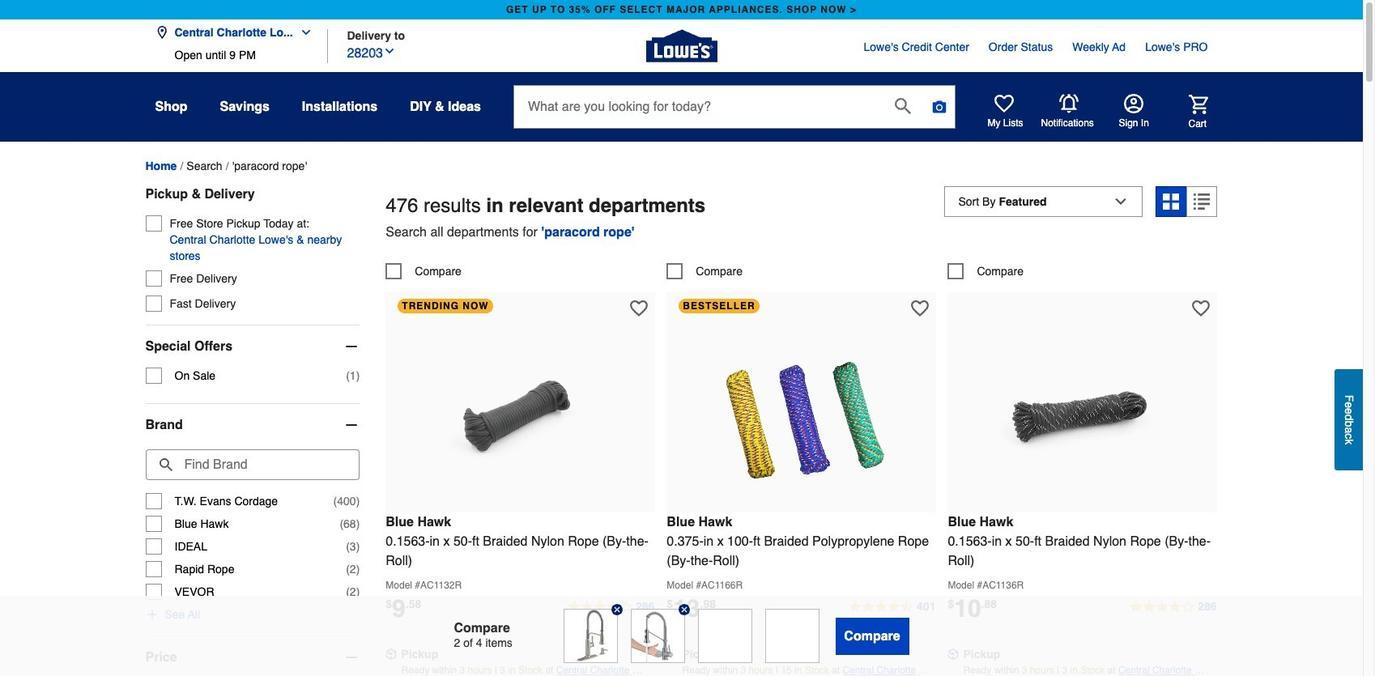 Task type: vqa. For each thing, say whether or not it's contained in the screenshot.
first remove this product Icon from right
yes



Task type: describe. For each thing, give the bounding box(es) containing it.
1 horizontal spatial chevron down image
[[383, 44, 396, 57]]

actual price $13.98 element
[[667, 594, 716, 623]]

2 heart outline image from the left
[[1193, 299, 1210, 317]]

2 remove this product image from the left
[[678, 604, 690, 616]]

lowe's home improvement account image
[[1124, 94, 1143, 113]]

lowe's home improvement logo image
[[646, 10, 717, 81]]

1 blue hawk 0.1563-in x 50-ft braided nylon rope (by-the-roll) image from the left
[[432, 328, 610, 506]]

lowe's home improvement cart image
[[1189, 94, 1208, 114]]

lowe's home improvement notification center image
[[1059, 94, 1078, 113]]

lowe's home improvement lists image
[[994, 94, 1014, 113]]

actual price $9.58 element
[[386, 594, 421, 623]]

1000760420 element
[[667, 263, 743, 279]]

search element
[[187, 160, 222, 173]]

minus image
[[344, 649, 360, 666]]

pickup image
[[667, 649, 678, 660]]

0 horizontal spatial chevron down image
[[293, 26, 312, 39]]

1 heart outline image from the left
[[630, 299, 648, 317]]

1 remove this product image from the left
[[611, 604, 622, 616]]

blue hawk 0.375-in x 100-ft braided polypropylene rope (by-the-roll) image
[[713, 328, 891, 506]]

search image
[[895, 98, 911, 114]]

2 minus image from the top
[[344, 417, 360, 433]]

list view image
[[1194, 193, 1210, 210]]

2 pickup image from the left
[[948, 649, 959, 660]]

1000759790 element
[[948, 263, 1024, 279]]

actual price $10.88 element
[[948, 594, 997, 623]]

location image
[[155, 26, 168, 39]]

4 stars image for actual price $10.88 element
[[1129, 597, 1218, 617]]

4 stars image for actual price $9.58 element
[[567, 597, 656, 617]]

grid view image
[[1164, 193, 1180, 210]]



Task type: locate. For each thing, give the bounding box(es) containing it.
0 vertical spatial chevron down image
[[293, 26, 312, 39]]

1 vertical spatial minus image
[[344, 417, 360, 433]]

0 horizontal spatial blue hawk 0.1563-in x 50-ft braided nylon rope (by-the-roll) image
[[432, 328, 610, 506]]

blue hawk 0.1563-in x 50-ft braided nylon rope (by-the-roll) image
[[432, 328, 610, 506], [994, 328, 1172, 506]]

4 stars image
[[567, 597, 656, 617], [1129, 597, 1218, 617]]

pickup image down actual price $10.88 element
[[948, 649, 959, 660]]

1000759758 element
[[386, 263, 462, 279]]

1 horizontal spatial heart outline image
[[1193, 299, 1210, 317]]

0 horizontal spatial 4 stars image
[[567, 597, 656, 617]]

Find Brand text field
[[145, 449, 360, 480]]

pickup image
[[386, 649, 397, 660], [948, 649, 959, 660]]

None search field
[[513, 85, 956, 143]]

0 horizontal spatial pickup image
[[386, 649, 397, 660]]

heart outline image
[[911, 299, 929, 317]]

0 vertical spatial minus image
[[344, 338, 360, 355]]

4.5 stars image
[[848, 597, 937, 617]]

2 4 stars image from the left
[[1129, 597, 1218, 617]]

pickup image right minus image
[[386, 649, 397, 660]]

paracord rope element
[[232, 160, 307, 173]]

remove this product image
[[611, 604, 622, 616], [678, 604, 690, 616]]

1 horizontal spatial blue hawk 0.1563-in x 50-ft braided nylon rope (by-the-roll) image
[[994, 328, 1172, 506]]

1 horizontal spatial pickup image
[[948, 649, 959, 660]]

1 horizontal spatial 4 stars image
[[1129, 597, 1218, 617]]

1 vertical spatial chevron down image
[[383, 44, 396, 57]]

heart outline image
[[630, 299, 648, 317], [1193, 299, 1210, 317]]

0 horizontal spatial remove this product image
[[611, 604, 622, 616]]

Search Query text field
[[514, 86, 882, 128]]

1 4 stars image from the left
[[567, 597, 656, 617]]

camera image
[[931, 99, 948, 115]]

minus image
[[344, 338, 360, 355], [344, 417, 360, 433]]

1 horizontal spatial remove this product image
[[678, 604, 690, 616]]

1 minus image from the top
[[344, 338, 360, 355]]

chevron down image
[[293, 26, 312, 39], [383, 44, 396, 57]]

2 blue hawk 0.1563-in x 50-ft braided nylon rope (by-the-roll) image from the left
[[994, 328, 1172, 506]]

0 horizontal spatial heart outline image
[[630, 299, 648, 317]]

1 pickup image from the left
[[386, 649, 397, 660]]

plus image
[[145, 608, 158, 621]]



